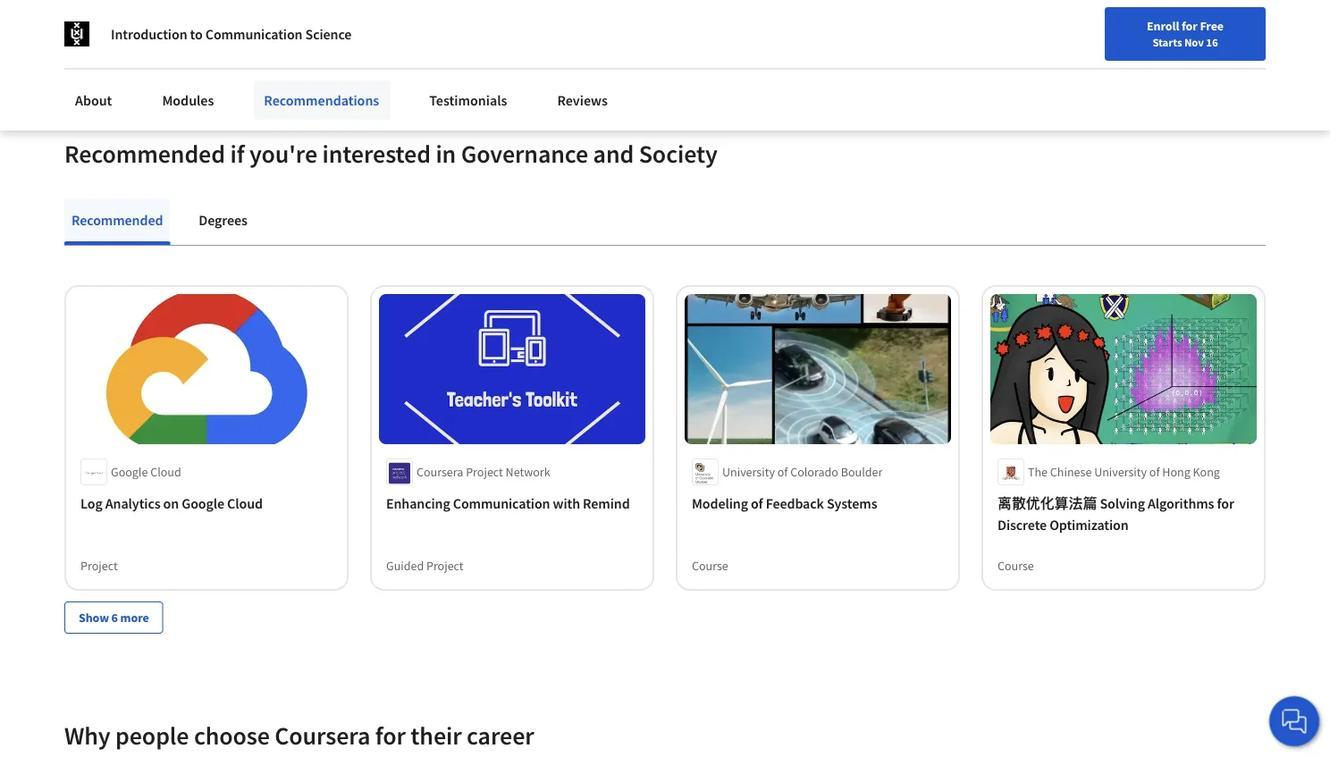 Task type: vqa. For each thing, say whether or not it's contained in the screenshot.
COMMUNICATION in the Collection element
yes



Task type: locate. For each thing, give the bounding box(es) containing it.
recommendation tabs tab list
[[64, 199, 1266, 245]]

0 vertical spatial communication
[[205, 25, 303, 43]]

communication inside the enhancing communication with remind link
[[453, 494, 550, 512]]

communication right to
[[205, 25, 303, 43]]

google right 'on'
[[182, 494, 224, 512]]

16
[[1206, 35, 1218, 49]]

1 horizontal spatial google
[[182, 494, 224, 512]]

None search field
[[255, 11, 586, 47]]

of left hong
[[1150, 464, 1160, 480]]

of right modeling
[[751, 494, 763, 512]]

0 horizontal spatial course
[[692, 558, 729, 574]]

0 horizontal spatial google
[[111, 464, 148, 480]]

0 horizontal spatial cloud
[[150, 464, 181, 480]]

recommended for recommended
[[72, 211, 163, 229]]

0 horizontal spatial of
[[751, 494, 763, 512]]

for down kong
[[1217, 494, 1235, 512]]

google cloud
[[111, 464, 181, 480]]

communication down coursera project network
[[453, 494, 550, 512]]

university up modeling
[[722, 464, 775, 480]]

university
[[722, 464, 775, 480], [1095, 464, 1147, 480]]

project up enhancing communication with remind at the left bottom of page
[[466, 464, 503, 480]]

0 horizontal spatial project
[[80, 558, 118, 574]]

0 horizontal spatial for
[[375, 720, 406, 751]]

feedback
[[766, 494, 824, 512]]

for inside 离散优化算法篇 solving algorithms for discrete optimization
[[1217, 494, 1235, 512]]

enhancing communication with remind
[[386, 494, 630, 512]]

for up nov
[[1182, 18, 1198, 34]]

cloud up 'on'
[[150, 464, 181, 480]]

menu item
[[955, 18, 1070, 76]]

degrees
[[199, 211, 248, 229]]

of for systems
[[751, 494, 763, 512]]

recommendations link
[[253, 80, 390, 120]]

nov
[[1185, 35, 1204, 49]]

the chinese university of hong kong
[[1028, 464, 1220, 480]]

introduction
[[111, 25, 187, 43]]

recommended if you're interested in governance and society
[[64, 138, 718, 170]]

communication
[[205, 25, 303, 43], [453, 494, 550, 512]]

1 horizontal spatial university
[[1095, 464, 1147, 480]]

1 vertical spatial coursera
[[275, 720, 370, 751]]

log analytics on google cloud
[[80, 494, 263, 512]]

log
[[80, 494, 102, 512]]

career
[[467, 720, 534, 751]]

enhancing
[[386, 494, 450, 512]]

coursera
[[417, 464, 464, 480], [275, 720, 370, 751]]

2 course from the left
[[998, 558, 1034, 574]]

introduction to communication science
[[111, 25, 352, 43]]

0 vertical spatial coursera
[[417, 464, 464, 480]]

recommended
[[64, 138, 225, 170], [72, 211, 163, 229]]

modeling
[[692, 494, 748, 512]]

to
[[190, 25, 203, 43]]

guided project
[[386, 558, 464, 574]]

2 horizontal spatial project
[[466, 464, 503, 480]]

0 vertical spatial recommended
[[64, 138, 225, 170]]

their
[[411, 720, 462, 751]]

project
[[466, 464, 503, 480], [80, 558, 118, 574], [426, 558, 464, 574]]

testimonials link
[[419, 80, 518, 120]]

0 horizontal spatial communication
[[205, 25, 303, 43]]

recommended button
[[64, 199, 170, 242]]

0 vertical spatial for
[[1182, 18, 1198, 34]]

systems
[[827, 494, 878, 512]]

离散优化算法篇 solving algorithms for discrete optimization link
[[998, 493, 1250, 535]]

show 6 more
[[79, 610, 149, 626]]

science
[[305, 25, 352, 43]]

1 horizontal spatial course
[[998, 558, 1034, 574]]

show 6 more button
[[64, 602, 163, 634]]

interested
[[322, 138, 431, 170]]

1 university from the left
[[722, 464, 775, 480]]

more
[[120, 610, 149, 626]]

cloud
[[150, 464, 181, 480], [227, 494, 263, 512]]

project for guided
[[426, 558, 464, 574]]

remind
[[583, 494, 630, 512]]

1 vertical spatial for
[[1217, 494, 1235, 512]]

enhancing communication with remind link
[[386, 493, 638, 514]]

1 vertical spatial recommended
[[72, 211, 163, 229]]

1 vertical spatial communication
[[453, 494, 550, 512]]

1 vertical spatial google
[[182, 494, 224, 512]]

degrees button
[[192, 199, 255, 242]]

project up 'show' on the left bottom
[[80, 558, 118, 574]]

on
[[163, 494, 179, 512]]

university of amsterdam image
[[64, 21, 89, 46]]

guided
[[386, 558, 424, 574]]

modules link
[[151, 80, 225, 120]]

university up solving at right bottom
[[1095, 464, 1147, 480]]

of up modeling of feedback systems
[[778, 464, 788, 480]]

google
[[111, 464, 148, 480], [182, 494, 224, 512]]

analytics
[[105, 494, 160, 512]]

1 course from the left
[[692, 558, 729, 574]]

1 horizontal spatial of
[[778, 464, 788, 480]]

why people choose coursera for their career
[[64, 720, 534, 751]]

1 horizontal spatial communication
[[453, 494, 550, 512]]

course down discrete
[[998, 558, 1034, 574]]

modules
[[162, 91, 214, 109]]

solving
[[1100, 494, 1145, 512]]

project right guided
[[426, 558, 464, 574]]

0 horizontal spatial university
[[722, 464, 775, 480]]

discrete
[[998, 516, 1047, 534]]

1 horizontal spatial coursera
[[417, 464, 464, 480]]

for
[[1182, 18, 1198, 34], [1217, 494, 1235, 512], [375, 720, 406, 751]]

log analytics on google cloud link
[[80, 493, 333, 514]]

2 horizontal spatial of
[[1150, 464, 1160, 480]]

for left their
[[375, 720, 406, 751]]

course down modeling
[[692, 558, 729, 574]]

cloud right 'on'
[[227, 494, 263, 512]]

google up analytics
[[111, 464, 148, 480]]

1 horizontal spatial for
[[1182, 18, 1198, 34]]

2 horizontal spatial for
[[1217, 494, 1235, 512]]

0 vertical spatial google
[[111, 464, 148, 480]]

optimization
[[1050, 516, 1129, 534]]

1 horizontal spatial project
[[426, 558, 464, 574]]

choose
[[194, 720, 270, 751]]

starts
[[1153, 35, 1182, 49]]

why
[[64, 720, 111, 751]]

coursera image
[[21, 15, 135, 43]]

1 vertical spatial cloud
[[227, 494, 263, 512]]

you're
[[249, 138, 317, 170]]

of
[[778, 464, 788, 480], [1150, 464, 1160, 480], [751, 494, 763, 512]]

recommended inside "button"
[[72, 211, 163, 229]]

course
[[692, 558, 729, 574], [998, 558, 1034, 574]]



Task type: describe. For each thing, give the bounding box(es) containing it.
course for 离散优化算法篇 solving algorithms for discrete optimization
[[998, 558, 1034, 574]]

reviews
[[557, 91, 608, 109]]

chinese
[[1051, 464, 1092, 480]]

if
[[230, 138, 244, 170]]

show
[[79, 610, 109, 626]]

离散优化算法篇 solving algorithms for discrete optimization
[[998, 494, 1235, 534]]

enroll
[[1147, 18, 1180, 34]]

kong
[[1193, 464, 1220, 480]]

project for coursera
[[466, 464, 503, 480]]

colorado
[[791, 464, 839, 480]]

2 university from the left
[[1095, 464, 1147, 480]]

离散优化算法篇
[[998, 494, 1097, 512]]

boulder
[[841, 464, 883, 480]]

about
[[75, 91, 112, 109]]

governance
[[461, 138, 588, 170]]

coursera inside collection element
[[417, 464, 464, 480]]

recommendations
[[264, 91, 379, 109]]

coursera project network
[[417, 464, 550, 480]]

reviews link
[[547, 80, 619, 120]]

2 vertical spatial for
[[375, 720, 406, 751]]

enroll for free starts nov 16
[[1147, 18, 1224, 49]]

course for modeling of feedback systems
[[692, 558, 729, 574]]

network
[[506, 464, 550, 480]]

collection element
[[54, 246, 1277, 662]]

modeling of feedback systems
[[692, 494, 878, 512]]

1 horizontal spatial cloud
[[227, 494, 263, 512]]

of for boulder
[[778, 464, 788, 480]]

recommended for recommended if you're interested in governance and society
[[64, 138, 225, 170]]

society
[[639, 138, 718, 170]]

hong
[[1163, 464, 1191, 480]]

in
[[436, 138, 456, 170]]

chat with us image
[[1280, 707, 1309, 736]]

google inside log analytics on google cloud link
[[182, 494, 224, 512]]

6
[[111, 610, 118, 626]]

and
[[593, 138, 634, 170]]

with
[[553, 494, 580, 512]]

university of colorado boulder
[[722, 464, 883, 480]]

0 horizontal spatial coursera
[[275, 720, 370, 751]]

free
[[1200, 18, 1224, 34]]

modeling of feedback systems link
[[692, 493, 944, 514]]

0 vertical spatial cloud
[[150, 464, 181, 480]]

the
[[1028, 464, 1048, 480]]

people
[[115, 720, 189, 751]]

testimonials
[[429, 91, 507, 109]]

for inside the enroll for free starts nov 16
[[1182, 18, 1198, 34]]

about link
[[64, 80, 123, 120]]

algorithms
[[1148, 494, 1215, 512]]

show notifications image
[[1089, 22, 1111, 44]]



